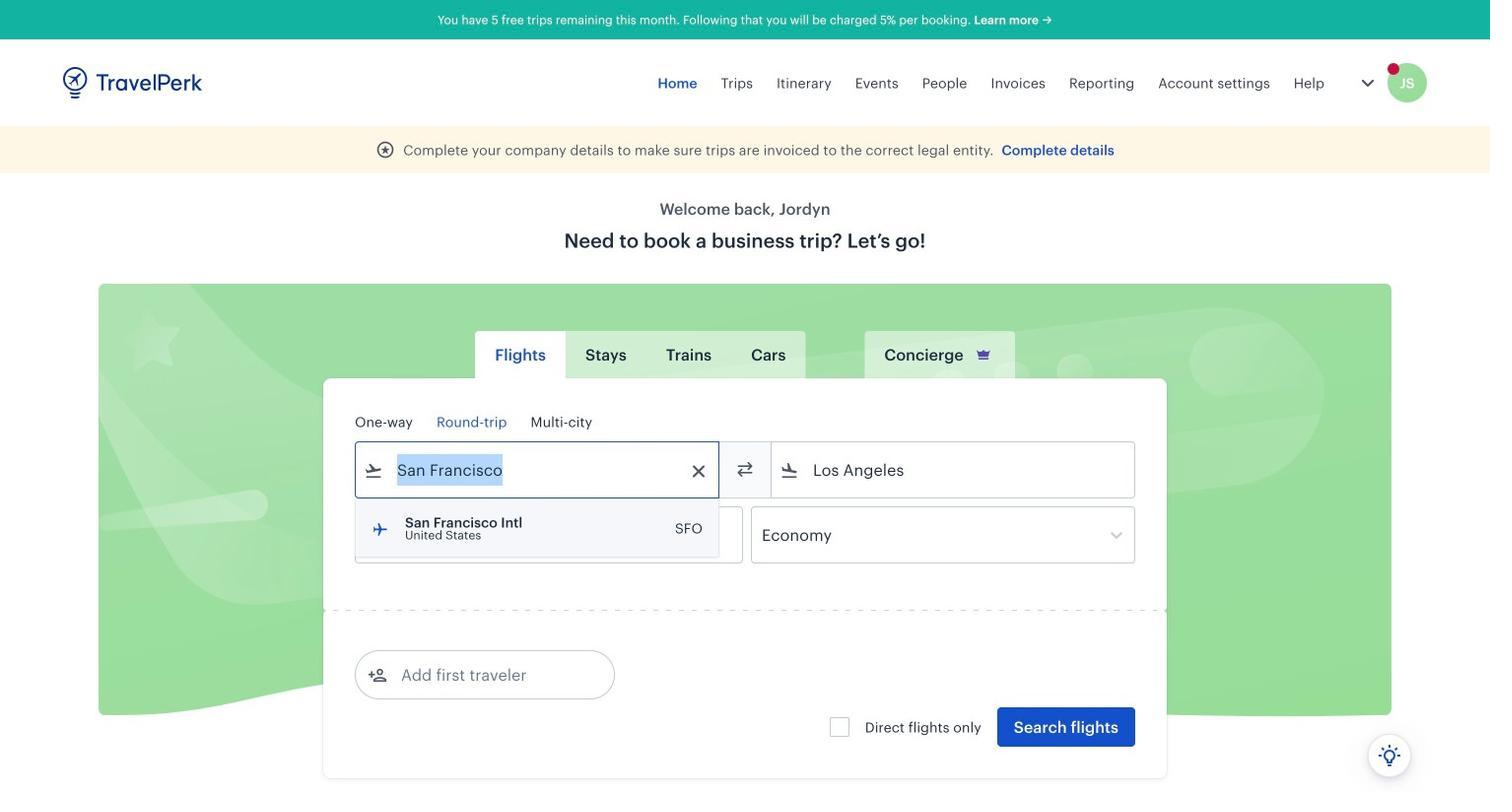 Task type: vqa. For each thing, say whether or not it's contained in the screenshot.
Depart text box in the left bottom of the page
yes



Task type: locate. For each thing, give the bounding box(es) containing it.
From search field
[[383, 454, 693, 486]]



Task type: describe. For each thing, give the bounding box(es) containing it.
Return text field
[[500, 508, 603, 563]]

Add first traveler search field
[[387, 659, 592, 691]]

To search field
[[799, 454, 1109, 486]]

Depart text field
[[383, 508, 486, 563]]



